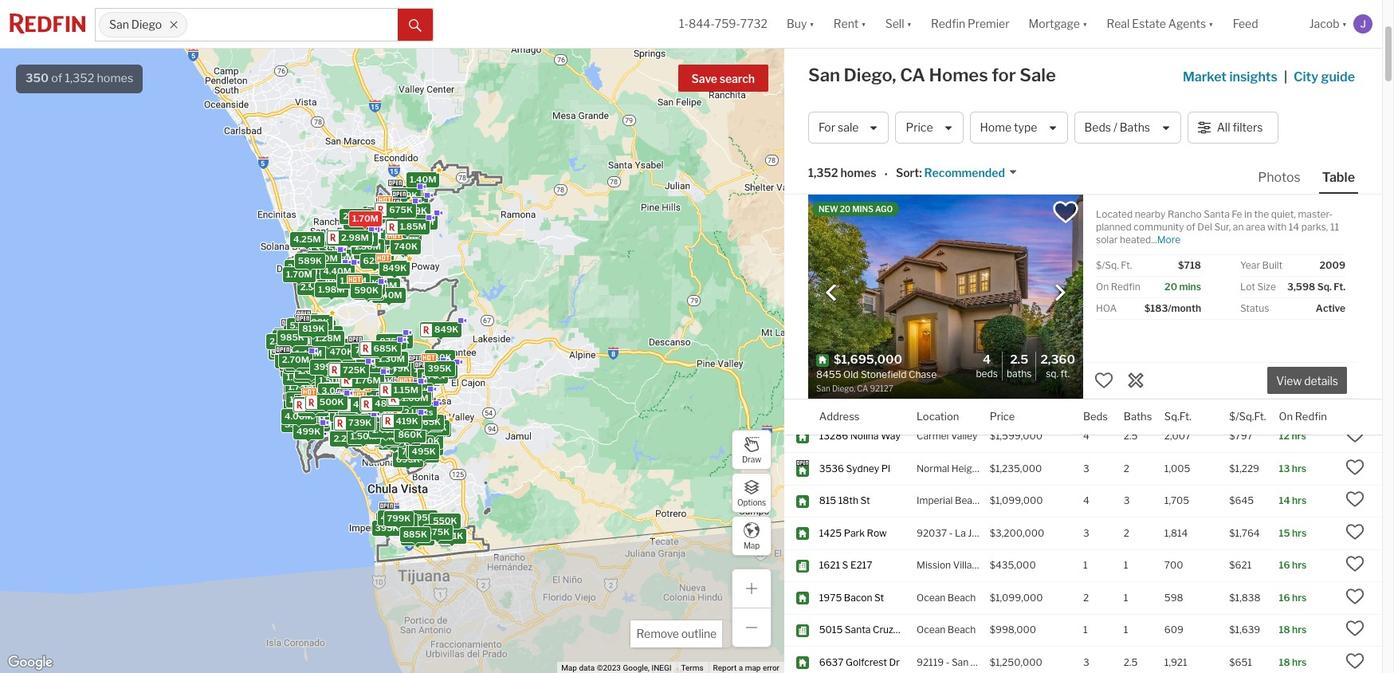 Task type: vqa. For each thing, say whether or not it's contained in the screenshot.
bottom 735K
yes



Task type: locate. For each thing, give the bounding box(es) containing it.
2 18 hrs from the top
[[1280, 656, 1307, 668]]

la right villa
[[868, 398, 879, 410]]

735k
[[335, 406, 358, 417], [407, 426, 431, 437]]

940k
[[430, 365, 454, 376]]

real estate agents ▾ button
[[1098, 0, 1224, 48]]

6637 golfcrest dr link
[[820, 656, 903, 669]]

0 horizontal spatial 899k
[[299, 262, 323, 274]]

$1,099,000 down $1,235,000
[[990, 495, 1044, 507]]

2.50m
[[314, 274, 342, 285], [300, 281, 328, 292], [374, 386, 402, 398], [291, 401, 319, 412], [289, 404, 317, 416]]

999k
[[299, 261, 323, 272], [298, 315, 322, 326], [362, 389, 386, 400], [337, 414, 361, 426]]

0 vertical spatial of
[[51, 71, 62, 85]]

2 ▾ from the left
[[862, 17, 867, 31]]

1 vertical spatial 849k
[[435, 323, 459, 335]]

villa
[[847, 398, 866, 410]]

2 18 from the top
[[1280, 656, 1291, 668]]

0 vertical spatial san
[[109, 18, 129, 31]]

lot
[[1241, 281, 1256, 293]]

0 horizontal spatial ft.
[[1061, 367, 1071, 379]]

map region
[[0, 0, 814, 673]]

price inside price button
[[906, 121, 934, 134]]

16 hrs right '$1,838'
[[1280, 592, 1307, 604]]

0 vertical spatial $1,099,000
[[990, 495, 1044, 507]]

6 ▾ from the left
[[1343, 17, 1348, 31]]

1975
[[820, 592, 842, 604]]

950k up 1.24m
[[364, 370, 388, 381]]

1 vertical spatial 1.55m
[[358, 401, 384, 412]]

8.00m
[[277, 341, 306, 352]]

1 horizontal spatial 899k
[[345, 424, 369, 435]]

1 horizontal spatial 395k
[[428, 362, 452, 373]]

535k
[[364, 432, 388, 443]]

20 mins up parks,
[[1280, 204, 1316, 216]]

0 vertical spatial 1.55m
[[315, 378, 342, 389]]

for
[[992, 65, 1017, 85]]

12585 ruette alliante #155 link
[[820, 204, 942, 217]]

price button down $999,950
[[990, 399, 1016, 435]]

favorite this home image
[[1346, 167, 1365, 186], [1346, 361, 1365, 380], [1346, 393, 1365, 412], [1346, 458, 1365, 477], [1346, 555, 1365, 574], [1346, 587, 1365, 606], [1346, 619, 1365, 638], [1346, 651, 1365, 671]]

1 18 from the top
[[1280, 624, 1291, 636]]

0 vertical spatial 575k
[[401, 426, 425, 437]]

st for 1975 bacon st
[[875, 592, 885, 604]]

draw
[[742, 454, 762, 464]]

mins up parks,
[[1294, 204, 1316, 216]]

favorite this home image for $1,229
[[1346, 458, 1365, 477]]

jolla up carmel valley
[[930, 398, 950, 410]]

2 16 from the top
[[1280, 592, 1291, 604]]

20 mins down 530
[[1165, 281, 1202, 293]]

price up $1,599,000
[[990, 410, 1016, 422]]

16
[[1280, 559, 1291, 571], [1280, 592, 1291, 604]]

92128 - rancho bernardo
[[917, 333, 1031, 345]]

1 horizontal spatial on redfin
[[1280, 410, 1328, 422]]

redfin down $/sq. ft. at the top right of page
[[1112, 281, 1141, 293]]

1 left hoa
[[1084, 301, 1088, 313]]

1.19m down 2.80m
[[298, 264, 323, 275]]

1 bernardo from the top
[[989, 172, 1031, 184]]

0 vertical spatial 2.90m
[[270, 335, 297, 347]]

18 right $651
[[1280, 656, 1291, 668]]

1.45m
[[296, 348, 322, 359]]

▾ right mortgage
[[1083, 17, 1088, 31]]

2 units down 1.83m
[[298, 418, 327, 429]]

675k up 809k
[[416, 417, 440, 429]]

1975 bacon st
[[820, 592, 885, 604]]

favorite this home image for $651
[[1346, 651, 1365, 671]]

725k
[[343, 364, 366, 375], [339, 417, 362, 428], [343, 421, 366, 432]]

ocean for 5015 santa cruz ave #309
[[917, 624, 946, 636]]

675k down 925k
[[426, 526, 450, 537]]

favorite this home image for $1,838
[[1346, 587, 1365, 606]]

insights
[[1230, 69, 1278, 85]]

1 vertical spatial valley
[[954, 269, 980, 281]]

status
[[1241, 302, 1270, 314]]

san left diego,
[[809, 65, 841, 85]]

0 horizontal spatial 950k
[[364, 370, 388, 381]]

None search field
[[188, 9, 398, 41]]

1.19m
[[298, 264, 323, 275], [414, 365, 438, 376]]

700k up 499k
[[301, 402, 325, 414]]

home
[[981, 121, 1012, 134]]

map for map
[[744, 540, 760, 550]]

1 vertical spatial 1.19m
[[414, 365, 438, 376]]

1 18 hrs from the top
[[1280, 624, 1307, 636]]

ocean up #309
[[917, 592, 946, 604]]

849k down the 628k on the left top
[[383, 262, 407, 273]]

jolla for -
[[968, 527, 988, 539]]

$1,099,000 up "$998,000"
[[990, 592, 1044, 604]]

20 mins for $1,695,000
[[1280, 172, 1316, 184]]

819k
[[400, 215, 423, 226], [302, 323, 325, 334]]

terms
[[681, 664, 704, 672]]

hrs
[[1288, 366, 1303, 378], [1288, 398, 1303, 410], [1292, 430, 1307, 442], [1293, 462, 1307, 474], [1293, 495, 1307, 507], [1293, 527, 1307, 539], [1293, 559, 1307, 571], [1293, 592, 1307, 604], [1293, 624, 1307, 636], [1293, 656, 1307, 668]]

4 for $1,599,000
[[1084, 430, 1090, 442]]

900k
[[366, 360, 391, 371], [349, 367, 373, 378]]

290k
[[381, 413, 405, 425]]

4 favorite this home image from the top
[[1346, 458, 1365, 477]]

1 vertical spatial ocean beach
[[917, 624, 976, 636]]

home type
[[981, 121, 1038, 134]]

4465 ocean blvd #42 92109 - pacific beach
[[820, 366, 1015, 378]]

▾ right rent
[[862, 17, 867, 31]]

8850
[[820, 398, 845, 410]]

16 hrs down 15 hrs
[[1280, 559, 1307, 571]]

baths right /
[[1120, 121, 1151, 134]]

650k
[[318, 339, 342, 350], [364, 424, 388, 436], [377, 431, 402, 442]]

7 favorite this home image from the top
[[1346, 619, 1365, 638]]

92130 - carmel valley
[[917, 204, 1015, 216]]

1 horizontal spatial on
[[1280, 410, 1294, 422]]

hrs for $651
[[1293, 656, 1307, 668]]

ft. inside the 2,360 sq. ft.
[[1061, 367, 1071, 379]]

0 horizontal spatial carmel
[[917, 430, 949, 442]]

1 horizontal spatial 425k
[[370, 375, 394, 386]]

18 hrs for $651
[[1280, 656, 1307, 668]]

hrs up 15 hrs
[[1293, 495, 1307, 507]]

740k down the 628k on the left top
[[394, 240, 418, 252]]

2 vertical spatial 750k
[[386, 511, 410, 522]]

$1,639
[[1230, 624, 1261, 636]]

8 favorite this home image from the top
[[1346, 651, 1365, 671]]

965k
[[394, 392, 418, 403]]

$1,099,000
[[990, 495, 1044, 507], [990, 592, 1044, 604]]

16 hrs
[[1280, 559, 1307, 571], [1280, 592, 1307, 604]]

2 horizontal spatial 1.98m
[[376, 381, 402, 392]]

map inside button
[[744, 540, 760, 550]]

9.90m
[[275, 343, 303, 354], [274, 343, 303, 354]]

feed button
[[1224, 0, 1301, 48]]

18 for $1,639
[[1280, 624, 1291, 636]]

mins left table
[[1294, 172, 1316, 184]]

favorite this home image right the 'on redfin' button
[[1346, 425, 1365, 445]]

2 units down 1.08m
[[404, 406, 433, 417]]

1 horizontal spatial price
[[990, 410, 1016, 422]]

675k down the 979k
[[394, 223, 417, 234]]

18 hrs for $1,639
[[1280, 624, 1307, 636]]

1 horizontal spatial 895k
[[410, 511, 434, 523]]

0 horizontal spatial 1.00m
[[285, 365, 312, 377]]

size
[[1258, 281, 1277, 293]]

3480
[[820, 236, 845, 248]]

jolla up way
[[881, 398, 901, 410]]

2 ocean beach from the top
[[917, 624, 976, 636]]

2 vertical spatial 1.98m
[[290, 394, 316, 405]]

8455 old stonefield chase
[[820, 172, 940, 184]]

1 450k from the top
[[341, 424, 366, 436]]

1 vertical spatial 685k
[[351, 399, 375, 410]]

community
[[1134, 221, 1185, 233]]

2 $1,099,000 from the top
[[990, 592, 1044, 604]]

downtown
[[917, 301, 966, 313]]

ocean beach up #309
[[917, 592, 976, 604]]

6 favorite this home image from the top
[[1346, 587, 1365, 606]]

1 horizontal spatial 2.90m
[[360, 403, 388, 415]]

▾ for mortgage ▾
[[1083, 17, 1088, 31]]

1.19m up 990k
[[414, 365, 438, 376]]

1 favorite this home image from the top
[[1346, 167, 1365, 186]]

1 horizontal spatial homes
[[841, 166, 877, 180]]

2 vertical spatial ft.
[[1061, 367, 1071, 379]]

beds / baths button
[[1075, 112, 1182, 144]]

16 hrs for $621
[[1280, 559, 1307, 571]]

1.98m
[[318, 284, 345, 295], [376, 381, 402, 392], [290, 394, 316, 405]]

view
[[1277, 374, 1303, 388]]

2 horizontal spatial la
[[955, 527, 966, 539]]

mission down the point
[[917, 269, 952, 281]]

st right '18th'
[[861, 495, 871, 507]]

valley up heights
[[951, 430, 978, 442]]

- for 92130
[[948, 204, 952, 216]]

885k
[[403, 528, 427, 539]]

3 ▾ from the left
[[907, 17, 912, 31]]

favorite this home image for $701
[[1346, 393, 1365, 412]]

sydney
[[847, 462, 880, 474]]

remove
[[637, 627, 679, 640]]

beds inside button
[[1085, 121, 1112, 134]]

favorite this home image right 15 hrs
[[1346, 522, 1365, 541]]

beds left /
[[1085, 121, 1112, 134]]

1 vertical spatial 693k
[[396, 454, 420, 465]]

2 vertical spatial ocean
[[917, 624, 946, 636]]

rancho up 92130 - carmel valley
[[953, 172, 987, 184]]

1 horizontal spatial 2 units
[[367, 371, 396, 382]]

0 vertical spatial santa
[[1204, 208, 1230, 220]]

0 vertical spatial beds
[[1085, 121, 1112, 134]]

0 vertical spatial 819k
[[400, 215, 423, 226]]

1 vertical spatial redfin
[[1112, 281, 1141, 293]]

1 horizontal spatial 1.55m
[[358, 401, 384, 412]]

595k down 1.29m
[[300, 395, 324, 406]]

3.00m down 998k in the bottom left of the page
[[285, 418, 313, 429]]

report
[[713, 664, 737, 672]]

favorite this home image for $1,764
[[1346, 522, 1365, 541]]

2 horizontal spatial redfin
[[1296, 410, 1328, 422]]

1
[[1084, 269, 1088, 281], [1124, 269, 1129, 281], [1280, 269, 1284, 281], [1084, 301, 1088, 313], [1084, 366, 1088, 378], [1124, 366, 1129, 378], [1084, 559, 1088, 571], [1124, 559, 1129, 571], [1124, 592, 1129, 604], [1084, 624, 1088, 636], [1124, 624, 1129, 636]]

2 horizontal spatial ft.
[[1334, 281, 1346, 293]]

1 horizontal spatial 950k
[[407, 409, 431, 420]]

built
[[1263, 259, 1283, 271]]

1.43m down 435k
[[331, 403, 357, 415]]

favorite this home image for $621
[[1346, 555, 1365, 574]]

sq. up active
[[1318, 281, 1332, 293]]

valley up $798,000
[[988, 204, 1015, 216]]

rancho for 92128
[[954, 333, 988, 345]]

1 horizontal spatial 375k
[[379, 397, 403, 408]]

1 vertical spatial ocean
[[917, 592, 946, 604]]

445k
[[342, 360, 366, 371]]

2 horizontal spatial jolla
[[968, 527, 988, 539]]

hrs for $797
[[1292, 430, 1307, 442]]

beds left baths button
[[1084, 410, 1109, 422]]

mins down 530
[[1180, 281, 1202, 293]]

ft.
[[1122, 259, 1133, 271], [1334, 281, 1346, 293], [1061, 367, 1071, 379]]

1 horizontal spatial 1,352
[[809, 166, 839, 180]]

x-out this home image
[[1127, 371, 1146, 390]]

1.29m
[[287, 381, 313, 393]]

st inside "link"
[[861, 495, 871, 507]]

$999,000
[[990, 398, 1037, 410]]

2 vertical spatial beds
[[1084, 410, 1109, 422]]

sq. inside the 2,360 sq. ft.
[[1046, 367, 1059, 379]]

▾ for buy ▾
[[810, 17, 815, 31]]

rancho inside located nearby rancho santa fe in the quiet, master- planned community of del sur, an area with 14 parks, 11 solar heated...
[[1168, 208, 1202, 220]]

san for san diego, ca homes for sale
[[809, 65, 841, 85]]

carmel down location
[[917, 430, 949, 442]]

chase
[[912, 172, 940, 184]]

heading
[[817, 352, 946, 395]]

20 down 530
[[1165, 281, 1178, 293]]

944
[[1165, 204, 1184, 216]]

1 vertical spatial 975k
[[404, 380, 428, 392]]

0 horizontal spatial map
[[562, 664, 577, 672]]

map left data
[[562, 664, 577, 672]]

3 favorite this home image from the top
[[1346, 393, 1365, 412]]

favorite this home image for $1,639
[[1346, 619, 1365, 638]]

1 ocean beach from the top
[[917, 592, 976, 604]]

homes
[[97, 71, 133, 85], [841, 166, 877, 180]]

896k
[[377, 433, 401, 444]]

975k down '625k'
[[355, 277, 378, 288]]

1 vertical spatial 4
[[1084, 430, 1090, 442]]

- right 92128 on the right
[[948, 333, 952, 345]]

1 horizontal spatial 2.65m
[[337, 424, 365, 435]]

1,814
[[1165, 527, 1189, 539]]

0 vertical spatial carmel
[[954, 204, 986, 216]]

1.43m down 8.38m
[[357, 245, 384, 256]]

0 horizontal spatial 595k
[[300, 395, 324, 406]]

809k
[[416, 442, 440, 453]]

mins
[[853, 204, 874, 214]]

ocean right ave
[[917, 624, 946, 636]]

575k
[[401, 426, 425, 437], [410, 444, 433, 455]]

hrs right 15
[[1293, 527, 1307, 539]]

beds for beds / baths
[[1085, 121, 1112, 134]]

0 vertical spatial 1.15m
[[395, 187, 419, 199]]

2 vertical spatial 2.90m
[[360, 403, 388, 415]]

849k up 780k
[[435, 323, 459, 335]]

buy ▾
[[787, 17, 815, 31]]

▾ for jacob ▾
[[1343, 17, 1348, 31]]

hrs for $645
[[1293, 495, 1307, 507]]

- for 92119
[[946, 656, 950, 668]]

1,352 left 'old'
[[809, 166, 839, 180]]

la inside 8850 villa la jolla dr #101 link
[[868, 398, 879, 410]]

options button
[[732, 473, 772, 513]]

0 vertical spatial 895k
[[358, 399, 382, 411]]

redfin inside button
[[1296, 410, 1328, 422]]

bernardo up 2.5 baths
[[990, 333, 1031, 345]]

san left carlos
[[952, 656, 969, 668]]

1 vertical spatial 899k
[[299, 262, 323, 274]]

1 vertical spatial 750k
[[360, 427, 384, 438]]

2.48m
[[276, 332, 303, 343]]

- right '92127'
[[947, 172, 951, 184]]

planned
[[1097, 221, 1132, 233]]

1 vertical spatial price button
[[990, 399, 1016, 435]]

photo of 8455 old stonefield chase, san diego, ca 92127 image
[[809, 195, 1084, 399]]

1 vertical spatial map
[[562, 664, 577, 672]]

baths inside beds / baths button
[[1120, 121, 1151, 134]]

valley right #39
[[954, 269, 980, 281]]

2 16 hrs from the top
[[1280, 592, 1307, 604]]

1 vertical spatial san
[[809, 65, 841, 85]]

2.5 left 1,921 on the right bottom
[[1124, 656, 1138, 668]]

2 vertical spatial san
[[952, 656, 969, 668]]

1425
[[820, 527, 842, 539]]

buy
[[787, 17, 807, 31]]

0 horizontal spatial santa
[[845, 624, 871, 636]]

favorite this home image
[[1095, 371, 1114, 390], [1346, 425, 1365, 445], [1346, 490, 1365, 509], [1346, 522, 1365, 541]]

13286
[[820, 430, 849, 442]]

0 vertical spatial price
[[906, 121, 934, 134]]

sq. down 2,360
[[1046, 367, 1059, 379]]

92119
[[917, 656, 944, 668]]

ft. for 3,598
[[1334, 281, 1346, 293]]

sell ▾ button
[[876, 0, 922, 48]]

1.40m down the 449k
[[365, 408, 392, 419]]

on
[[1097, 281, 1110, 293], [1280, 410, 1294, 422]]

700
[[1165, 559, 1184, 571]]

old
[[847, 172, 862, 184]]

on redfin down $/sq. ft. at the top right of page
[[1097, 281, 1141, 293]]

1 vertical spatial baths
[[1007, 367, 1032, 379]]

ft. down 2,360
[[1061, 367, 1071, 379]]

1 vertical spatial $1,099,000
[[990, 592, 1044, 604]]

bernardo for $1,695,000
[[989, 172, 1031, 184]]

1.40m up 1.64m
[[391, 359, 418, 370]]

beds left 2.5 baths
[[976, 367, 998, 379]]

0 vertical spatial 16
[[1280, 559, 1291, 571]]

favorite button image
[[1053, 199, 1080, 226]]

0 horizontal spatial san
[[109, 18, 129, 31]]

1.98m down 350k
[[318, 284, 345, 295]]

on up 12
[[1280, 410, 1294, 422]]

7732
[[741, 17, 768, 31]]

850k
[[303, 319, 328, 330], [291, 327, 315, 338]]

baths up $999,000
[[1007, 367, 1032, 379]]

1 ▾ from the left
[[810, 17, 815, 31]]

the
[[1255, 208, 1270, 220]]

4 ▾ from the left
[[1083, 17, 1088, 31]]

1 horizontal spatial 480k
[[369, 375, 394, 386]]

2 450k from the top
[[342, 426, 366, 437]]

- right 92037
[[950, 527, 953, 539]]

estate
[[1133, 17, 1167, 31]]

error
[[763, 664, 780, 672]]

mortgage
[[1029, 17, 1081, 31]]

2 favorite this home image from the top
[[1346, 361, 1365, 380]]

mins for $789,000
[[1294, 204, 1316, 216]]

18
[[1280, 624, 1291, 636], [1280, 656, 1291, 668]]

year built
[[1241, 259, 1283, 271]]

250k
[[384, 362, 408, 374]]

1621
[[820, 559, 841, 571]]

san left diego
[[109, 18, 129, 31]]

0 horizontal spatial jolla
[[881, 398, 901, 410]]

398k
[[379, 366, 403, 377]]

mins
[[1294, 172, 1316, 184], [1294, 204, 1316, 216], [1180, 281, 1202, 293]]

1 left $/sq.
[[1084, 269, 1088, 281]]

1.40m down 470k at the left bottom of page
[[316, 360, 343, 371]]

0 vertical spatial 20 mins
[[1280, 172, 1316, 184]]

- for 92127
[[947, 172, 951, 184]]

ave
[[896, 624, 913, 636]]

submit search image
[[409, 19, 422, 32]]

1 16 hrs from the top
[[1280, 559, 1307, 571]]

530k
[[395, 391, 420, 402]]

mission for mission village $435,000
[[917, 559, 952, 571]]

735k up 508k
[[335, 406, 358, 417]]

500k
[[394, 231, 419, 242], [344, 367, 369, 379], [324, 387, 349, 398], [320, 396, 344, 407]]

2 bernardo from the top
[[990, 333, 1031, 345]]

470k
[[330, 346, 354, 357]]

ocean left blvd at the bottom of the page
[[847, 366, 876, 378]]

la for -
[[955, 527, 966, 539]]

hrs right $1,639
[[1293, 624, 1307, 636]]

- for 92037
[[950, 527, 953, 539]]

1 vertical spatial 16 hrs
[[1280, 592, 1307, 604]]

2 vertical spatial redfin
[[1296, 410, 1328, 422]]

0 vertical spatial map
[[744, 540, 760, 550]]

previous button image
[[824, 284, 840, 300]]

0 horizontal spatial on
[[1097, 281, 1110, 293]]

1 16 from the top
[[1280, 559, 1291, 571]]

5 favorite this home image from the top
[[1346, 555, 1365, 574]]

bernardo for $628,000
[[990, 333, 1031, 345]]

redfin up '12 hrs'
[[1296, 410, 1328, 422]]

hrs for $1,229
[[1293, 462, 1307, 474]]

1 vertical spatial 20 mins
[[1280, 204, 1316, 216]]

next button image
[[1053, 284, 1069, 300]]

#42
[[899, 366, 917, 378]]

▾ for rent ▾
[[862, 17, 867, 31]]

mins for $1,695,000
[[1294, 172, 1316, 184]]



Task type: describe. For each thing, give the bounding box(es) containing it.
san diego, ca homes for sale
[[809, 65, 1057, 85]]

1 vertical spatial 2.20m
[[295, 365, 323, 376]]

1 horizontal spatial 600k
[[419, 423, 444, 435]]

0 horizontal spatial 975k
[[355, 277, 378, 288]]

ruette
[[851, 204, 881, 216]]

8.38m
[[347, 232, 375, 243]]

rent
[[834, 17, 859, 31]]

2.5 for 4
[[1124, 430, 1138, 442]]

14 inside located nearby rancho santa fe in the quiet, master- planned community of del sur, an area with 14 parks, 11 solar heated...
[[1289, 221, 1300, 233]]

home type button
[[970, 112, 1068, 144]]

0 vertical spatial ocean
[[847, 366, 876, 378]]

0 vertical spatial 395k
[[428, 362, 452, 373]]

1 vertical spatial 1.15m
[[394, 384, 419, 395]]

▾ for sell ▾
[[907, 17, 912, 31]]

1 vertical spatial on redfin
[[1280, 410, 1328, 422]]

1 vertical spatial 480k
[[369, 375, 394, 386]]

0 horizontal spatial dr
[[890, 656, 900, 668]]

1 vertical spatial 395k
[[375, 522, 399, 533]]

0 horizontal spatial 1.98m
[[290, 394, 316, 405]]

$798,000
[[990, 236, 1036, 248]]

1 horizontal spatial 975k
[[404, 380, 428, 392]]

rent ▾
[[834, 17, 867, 31]]

815 18th st link
[[820, 495, 903, 508]]

santa inside located nearby rancho santa fe in the quiet, master- planned community of del sur, an area with 14 parks, 11 solar heated...
[[1204, 208, 1230, 220]]

1 vertical spatial 14
[[1280, 495, 1291, 507]]

la for villa
[[868, 398, 879, 410]]

favorite button checkbox
[[1053, 199, 1080, 226]]

590k
[[354, 284, 379, 295]]

0 vertical spatial 860k
[[405, 385, 430, 396]]

215k
[[398, 418, 420, 429]]

1,005
[[1165, 462, 1191, 474]]

address
[[820, 410, 860, 422]]

2 horizontal spatial 2.90m
[[396, 386, 423, 397]]

mission for mission valley
[[917, 269, 952, 281]]

0 horizontal spatial 739k
[[348, 417, 372, 428]]

inegi
[[652, 664, 672, 672]]

3.00m up 989k
[[370, 380, 398, 391]]

buy ▾ button
[[787, 0, 815, 48]]

815 18th st
[[820, 495, 871, 507]]

1.40m down 743k
[[372, 424, 399, 435]]

details
[[1305, 374, 1339, 388]]

rd
[[918, 269, 930, 281]]

2.5 inside 2.5 baths
[[1011, 352, 1029, 367]]

18 for $651
[[1280, 656, 1291, 668]]

with
[[1268, 221, 1287, 233]]

$836
[[1230, 204, 1255, 216]]

hrs for $1,764
[[1293, 527, 1307, 539]]

0 horizontal spatial 1.75m
[[288, 381, 314, 392]]

map
[[745, 664, 761, 672]]

1 vertical spatial 575k
[[410, 444, 433, 455]]

beach down the village
[[948, 592, 976, 604]]

1 vertical spatial 375k
[[379, 397, 403, 408]]

1 right $/sq.
[[1124, 269, 1129, 281]]

1 horizontal spatial 819k
[[400, 215, 423, 226]]

1.35m
[[284, 363, 310, 375]]

675k down 1.29m
[[287, 400, 311, 411]]

sq. for 2,360
[[1046, 367, 1059, 379]]

0 vertical spatial valley
[[988, 204, 1015, 216]]

jolla for villa
[[881, 398, 901, 410]]

hrs right 6
[[1288, 366, 1303, 378]]

599k up 1.76m
[[359, 359, 384, 371]]

2 vertical spatial mins
[[1180, 281, 1202, 293]]

imperial
[[917, 495, 953, 507]]

0 vertical spatial on
[[1097, 281, 1110, 293]]

golfcrest
[[846, 656, 888, 668]]

1-844-759-7732 link
[[680, 17, 768, 31]]

1 left the 700
[[1124, 559, 1129, 571]]

1 horizontal spatial 849k
[[435, 323, 459, 335]]

$3,200,000
[[990, 527, 1045, 539]]

4 inside 4 beds
[[983, 352, 992, 367]]

user photo image
[[1354, 14, 1373, 33]]

419k
[[396, 415, 419, 426]]

1 left 609
[[1124, 624, 1129, 636]]

beach down heights
[[955, 495, 984, 507]]

favorite this home image left the x-out this home image
[[1095, 371, 1114, 390]]

redfin premier
[[932, 17, 1010, 31]]

1 horizontal spatial redfin
[[1112, 281, 1141, 293]]

1 horizontal spatial carmel
[[954, 204, 986, 216]]

5.65m
[[381, 395, 409, 406]]

0 vertical spatial on redfin
[[1097, 281, 1141, 293]]

hrs for $701
[[1288, 398, 1303, 410]]

990k
[[406, 381, 430, 392]]

1.03m
[[284, 362, 310, 373]]

1 horizontal spatial 489k
[[375, 398, 399, 409]]

5015 santa cruz ave #309
[[820, 624, 940, 636]]

data
[[579, 664, 595, 672]]

©2023
[[597, 664, 621, 672]]

16 for $1,838
[[1280, 592, 1291, 604]]

$797
[[1230, 430, 1254, 442]]

hrs for $1,838
[[1293, 592, 1307, 604]]

829k
[[417, 370, 441, 382]]

1425 park row link
[[820, 527, 903, 540]]

0 horizontal spatial 425k
[[309, 352, 332, 363]]

1 vertical spatial 819k
[[302, 323, 325, 334]]

0 vertical spatial 1.80m
[[366, 208, 393, 219]]

785k
[[345, 368, 369, 379]]

1.69m
[[347, 374, 374, 385]]

4.40m
[[323, 265, 352, 277]]

- right 92109
[[949, 366, 952, 378]]

1 right $435,000
[[1084, 559, 1088, 571]]

0 vertical spatial 1,352
[[65, 71, 94, 85]]

1 vertical spatial 595k
[[300, 395, 324, 406]]

599k down 465k
[[378, 409, 402, 420]]

0 horizontal spatial 495k
[[353, 399, 377, 410]]

#107
[[894, 301, 917, 313]]

all filters
[[1218, 121, 1264, 134]]

2.5 for 3
[[1124, 656, 1138, 668]]

$621
[[1230, 559, 1252, 571]]

349k
[[386, 363, 410, 374]]

1,370
[[1165, 236, 1190, 248]]

5 ▾ from the left
[[1209, 17, 1214, 31]]

1 vertical spatial 1.43m
[[331, 403, 357, 415]]

13 hrs
[[1280, 462, 1307, 474]]

1 vertical spatial santa
[[845, 624, 871, 636]]

beach right pacific
[[987, 366, 1015, 378]]

1.40m down 789k
[[302, 277, 329, 289]]

$508,000
[[990, 301, 1037, 313]]

778k
[[413, 423, 436, 435]]

of inside located nearby rancho santa fe in the quiet, master- planned community of del sur, an area with 14 parks, 11 solar heated...
[[1187, 221, 1196, 233]]

save
[[692, 72, 718, 85]]

1 up baths button
[[1124, 366, 1129, 378]]

hrs for $1,639
[[1293, 624, 1307, 636]]

1 vertical spatial carmel
[[917, 430, 949, 442]]

1 $1,099,000 from the top
[[990, 495, 1044, 507]]

1 horizontal spatial 1.75m
[[388, 385, 414, 396]]

675k down "4.25m"
[[291, 260, 315, 271]]

2 vertical spatial 2.20m
[[354, 397, 382, 408]]

3.35m
[[315, 243, 343, 254]]

0 vertical spatial 750k
[[355, 344, 379, 355]]

st for 815 18th st
[[861, 495, 871, 507]]

1 vertical spatial 1.80m
[[370, 431, 397, 442]]

0 horizontal spatial 600k
[[342, 426, 366, 437]]

homes inside 1,352 homes •
[[841, 166, 877, 180]]

0 vertical spatial 1.19m
[[298, 264, 323, 275]]

on inside button
[[1280, 410, 1294, 422]]

2 horizontal spatial 425k
[[414, 372, 438, 383]]

0 horizontal spatial 2.65m
[[308, 399, 336, 410]]

options
[[738, 497, 766, 507]]

mission left rd
[[881, 269, 916, 281]]

favorite this home image for $797
[[1346, 425, 1365, 445]]

3.00m up 798k
[[322, 385, 350, 396]]

0 vertical spatial 1.00m
[[285, 365, 312, 377]]

1 right the 2,360 sq. ft.
[[1084, 366, 1088, 378]]

8455
[[820, 172, 845, 184]]

775k
[[345, 423, 368, 434]]

430k up 824k
[[331, 392, 355, 403]]

1 horizontal spatial 1.98m
[[318, 284, 345, 295]]

sq. for 3,598
[[1318, 281, 1332, 293]]

1 horizontal spatial 739k
[[425, 423, 448, 434]]

bacon
[[844, 592, 873, 604]]

1 vertical spatial beds
[[976, 367, 998, 379]]

430k right 998k in the bottom left of the page
[[312, 397, 337, 408]]

0 vertical spatial 740k
[[394, 240, 418, 252]]

1.90m
[[298, 368, 324, 379]]

589k
[[298, 255, 322, 266]]

1.17m
[[398, 216, 422, 227]]

1 right "$998,000"
[[1084, 624, 1088, 636]]

del
[[1198, 221, 1213, 233]]

1621 s e217 link
[[820, 559, 903, 573]]

759-
[[715, 17, 741, 31]]

new
[[819, 204, 839, 214]]

0 horizontal spatial 489k
[[340, 396, 364, 407]]

0 vertical spatial 1.60m
[[328, 251, 355, 262]]

beds for beds button on the right of page
[[1084, 410, 1109, 422]]

hrs for $621
[[1293, 559, 1307, 571]]

1.28m
[[315, 332, 341, 343]]

599k up 873k
[[316, 327, 340, 338]]

ocean beach for $1,099,000
[[917, 592, 976, 604]]

1 horizontal spatial la
[[917, 398, 928, 410]]

rancho right 5910
[[845, 269, 879, 281]]

1 vertical spatial 895k
[[410, 511, 434, 523]]

favorite this home image for $645
[[1346, 490, 1365, 509]]

0 vertical spatial 950k
[[364, 370, 388, 381]]

6 hrs
[[1280, 366, 1303, 378]]

ft. for 2,360
[[1061, 367, 1071, 379]]

0 vertical spatial 700k
[[301, 402, 325, 414]]

active
[[1317, 302, 1346, 314]]

1-
[[680, 17, 689, 31]]

4 for $1,099,000
[[1084, 495, 1090, 507]]

650k down 290k
[[377, 431, 402, 442]]

1 left 598
[[1124, 592, 1129, 604]]

2 vertical spatial 700k
[[416, 435, 440, 446]]

ocean beach for $998,000
[[917, 624, 976, 636]]

1.40m down '625k'
[[376, 289, 402, 300]]

2,360
[[1041, 352, 1076, 367]]

0 vertical spatial 595k
[[403, 204, 427, 215]]

1,352 inside 1,352 homes •
[[809, 166, 839, 180]]

normal
[[917, 462, 950, 474]]

2 vertical spatial 1.60m
[[350, 419, 376, 430]]

0 horizontal spatial 2.90m
[[270, 335, 297, 347]]

20 right new
[[840, 204, 851, 214]]

2.5 baths
[[1007, 352, 1032, 379]]

sort
[[896, 166, 920, 180]]

16 for $621
[[1280, 559, 1291, 571]]

2 vertical spatial 1.00m
[[420, 517, 447, 528]]

2.70m
[[282, 354, 309, 365]]

1 vertical spatial 700k
[[416, 420, 441, 431]]

ocean for 1975 bacon st
[[917, 592, 946, 604]]

2 vertical spatial baths
[[1124, 410, 1153, 422]]

#101
[[916, 398, 937, 410]]

670k
[[370, 406, 394, 417]]

20 mins for $789,000
[[1280, 204, 1316, 216]]

520k
[[368, 390, 392, 402]]

san diego
[[109, 18, 162, 31]]

rancho for 92127
[[953, 172, 987, 184]]

599k down the 979k
[[390, 218, 414, 229]]

2 vertical spatial 685k
[[429, 523, 453, 534]]

$628,000
[[990, 333, 1036, 345]]

0 vertical spatial st
[[883, 301, 892, 313]]

1 horizontal spatial dr
[[903, 398, 914, 410]]

mission valley
[[917, 269, 980, 281]]

0 horizontal spatial 2 units
[[298, 418, 327, 429]]

real estate agents ▾
[[1107, 17, 1214, 31]]

0 horizontal spatial price button
[[896, 112, 964, 144]]

redfin inside "button"
[[932, 17, 966, 31]]

92037 - la jolla $3,200,000
[[917, 527, 1045, 539]]

979k
[[393, 207, 416, 218]]

1 horizontal spatial 1.00m
[[365, 395, 392, 406]]

1 vertical spatial 695k
[[326, 387, 350, 398]]

0 horizontal spatial of
[[51, 71, 62, 85]]

0 vertical spatial 685k
[[374, 342, 398, 353]]

diego,
[[844, 65, 897, 85]]

valley for mission valley
[[954, 269, 980, 281]]

remove san diego image
[[169, 20, 179, 30]]

1 left hr
[[1280, 269, 1284, 281]]

city
[[1294, 69, 1319, 85]]

google image
[[4, 652, 57, 673]]

$645
[[1230, 495, 1255, 507]]

788k
[[306, 316, 330, 328]]

0 horizontal spatial 735k
[[335, 406, 358, 417]]

650k down 743k
[[364, 424, 388, 436]]

650k up 1.68m
[[318, 339, 342, 350]]

#309
[[915, 624, 940, 636]]

rancho for located
[[1168, 208, 1202, 220]]

0 vertical spatial 899k
[[385, 231, 409, 242]]

16 hrs for $1,838
[[1280, 592, 1307, 604]]

save search button
[[678, 65, 769, 92]]

1 vertical spatial 860k
[[398, 429, 423, 440]]

map for map data ©2023 google, inegi
[[562, 664, 577, 672]]

beach up the 92119 - san carlos
[[948, 624, 976, 636]]

1 vertical spatial 1.60m
[[363, 386, 390, 397]]

1 horizontal spatial ft.
[[1122, 259, 1133, 271]]

- for 92128
[[948, 333, 952, 345]]

sell
[[886, 17, 905, 31]]

0 horizontal spatial 375k
[[342, 360, 366, 372]]

675k up 1.17m
[[389, 204, 413, 215]]

ago
[[876, 204, 893, 214]]

1.40m up the 979k
[[410, 173, 437, 184]]

1 horizontal spatial jolla
[[930, 398, 950, 410]]

3.00m down 2.80m
[[318, 274, 346, 285]]

valley for carmel valley
[[951, 430, 978, 442]]

0 vertical spatial homes
[[97, 71, 133, 85]]

table
[[1323, 170, 1356, 185]]

20 up with
[[1280, 204, 1292, 216]]

1 horizontal spatial 1.43m
[[357, 245, 384, 256]]

0 horizontal spatial 480k
[[331, 351, 355, 362]]

san for san diego
[[109, 18, 129, 31]]

879k
[[301, 258, 325, 269]]

20 up quiet,
[[1280, 172, 1292, 184]]

3.50m
[[287, 326, 315, 338]]

0 vertical spatial 693k
[[400, 213, 424, 224]]

92127
[[917, 172, 945, 184]]



